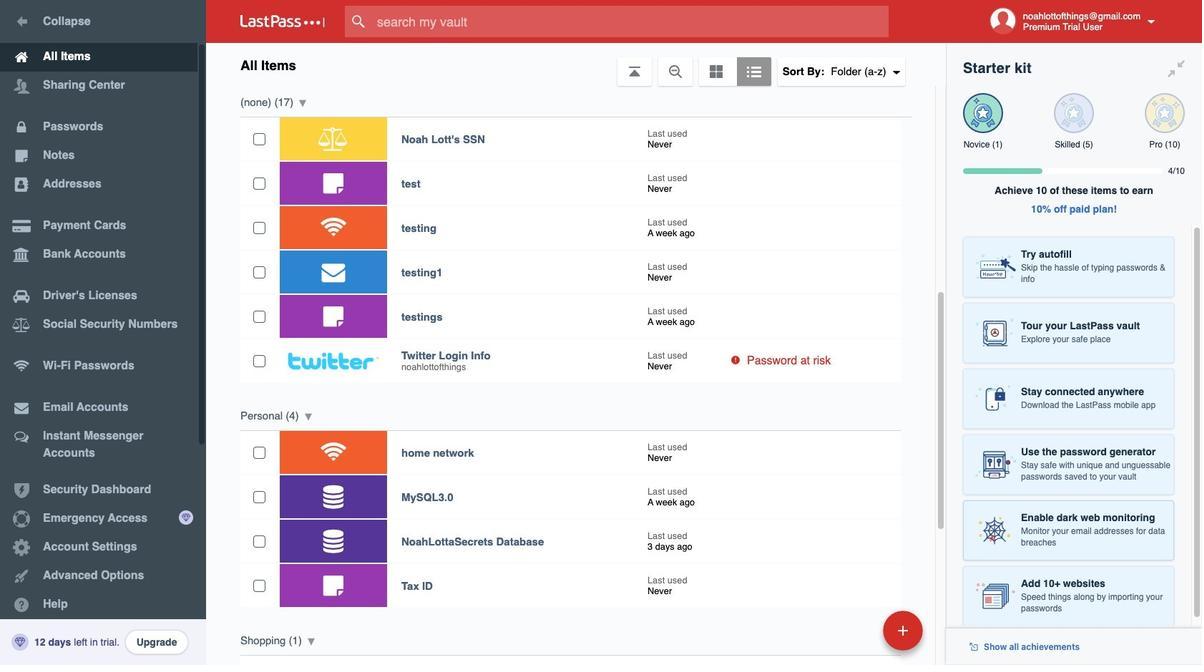 Task type: describe. For each thing, give the bounding box(es) containing it.
Search search field
[[345, 6, 917, 37]]

search my vault text field
[[345, 6, 917, 37]]

new item element
[[785, 610, 929, 651]]



Task type: vqa. For each thing, say whether or not it's contained in the screenshot.
LASTPASS IMAGE
yes



Task type: locate. For each thing, give the bounding box(es) containing it.
lastpass image
[[241, 15, 325, 28]]

main navigation navigation
[[0, 0, 206, 665]]

new item navigation
[[785, 607, 932, 665]]

vault options navigation
[[206, 43, 947, 86]]



